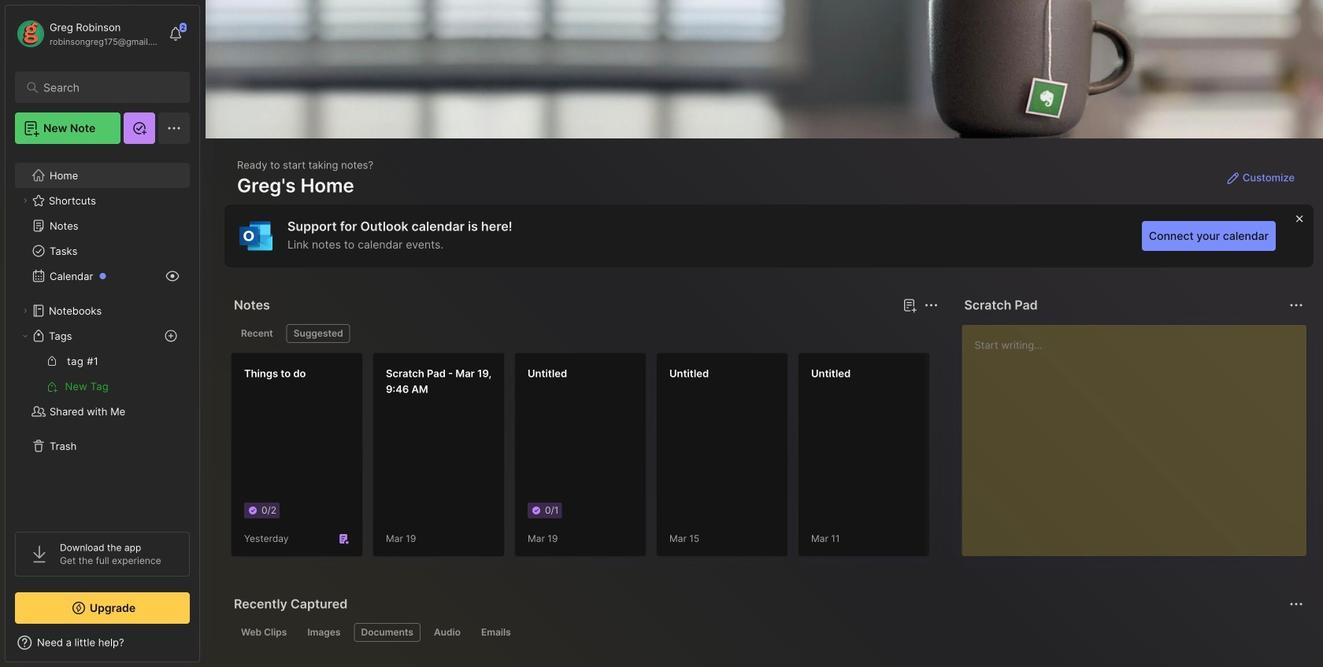 Task type: vqa. For each thing, say whether or not it's contained in the screenshot.
the bottommost tab list
yes



Task type: locate. For each thing, give the bounding box(es) containing it.
1 tab list from the top
[[234, 324, 936, 343]]

None search field
[[43, 78, 169, 97]]

tab list
[[234, 324, 936, 343], [234, 624, 1301, 643]]

main element
[[0, 0, 205, 668]]

more actions image
[[922, 296, 941, 315], [1287, 595, 1306, 614]]

tree
[[6, 154, 199, 518]]

0 vertical spatial more actions image
[[922, 296, 941, 315]]

expand tags image
[[20, 332, 30, 341]]

1 horizontal spatial more actions image
[[1287, 595, 1306, 614]]

1 vertical spatial tab list
[[234, 624, 1301, 643]]

More actions field
[[920, 295, 942, 317], [1285, 295, 1307, 317], [1285, 594, 1307, 616]]

group
[[15, 349, 189, 399]]

group inside tree
[[15, 349, 189, 399]]

1 vertical spatial more actions image
[[1287, 595, 1306, 614]]

expand notebooks image
[[20, 306, 30, 316]]

0 vertical spatial tab list
[[234, 324, 936, 343]]

click to collapse image
[[199, 639, 211, 658]]

row group
[[231, 353, 1323, 567]]

tab
[[234, 324, 280, 343], [286, 324, 350, 343], [234, 624, 294, 643], [300, 624, 348, 643], [354, 624, 421, 643], [427, 624, 468, 643], [474, 624, 518, 643]]



Task type: describe. For each thing, give the bounding box(es) containing it.
2 tab list from the top
[[234, 624, 1301, 643]]

none search field inside main element
[[43, 78, 169, 97]]

tree inside main element
[[6, 154, 199, 518]]

Start writing… text field
[[974, 325, 1306, 544]]

more actions image
[[1287, 296, 1306, 315]]

0 horizontal spatial more actions image
[[922, 296, 941, 315]]

Search text field
[[43, 80, 169, 95]]

WHAT'S NEW field
[[6, 631, 199, 656]]

Account field
[[15, 18, 161, 50]]



